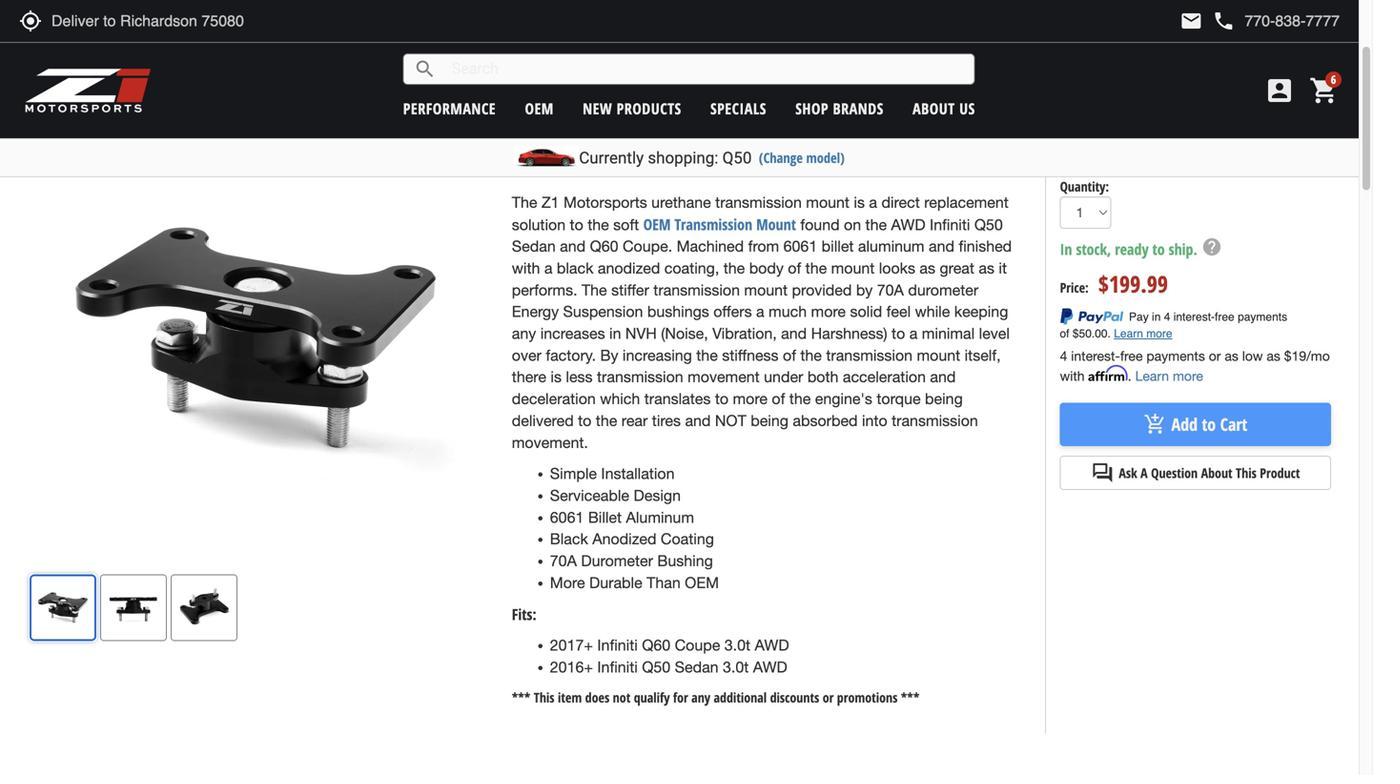 Task type: locate. For each thing, give the bounding box(es) containing it.
/ up new
[[588, 78, 593, 94]]

of right body
[[788, 259, 802, 277]]

about left frontier
[[1118, 144, 1145, 160]]

durometer
[[581, 552, 653, 570]]

a left 'direct' in the top of the page
[[869, 194, 878, 211]]

2 horizontal spatial with
[[1060, 368, 1085, 384]]

(learn more about the ultimate frontier giveaway) (learn more about the ultimate 300zx giveaway)
[[1060, 144, 1294, 176]]

aluminum
[[859, 238, 925, 255]]

over
[[512, 347, 542, 364]]

transmission up mount
[[716, 194, 802, 211]]

by
[[601, 347, 619, 364]]

about
[[913, 98, 956, 119], [1118, 144, 1145, 160], [1118, 160, 1145, 176], [1202, 464, 1233, 482]]

1 horizontal spatial oem
[[644, 214, 671, 234]]

1 vertical spatial this
[[534, 689, 555, 707]]

2 vertical spatial oem
[[685, 574, 719, 592]]

the up suspension
[[582, 281, 607, 299]]

factory.
[[546, 347, 596, 364]]

absorbed
[[793, 412, 858, 430]]

this left product
[[1236, 464, 1257, 482]]

1 vertical spatial more
[[1173, 368, 1204, 384]]

70a down looks
[[877, 281, 904, 299]]

*** right promotions
[[901, 689, 920, 707]]

1 vertical spatial giveaway)
[[1238, 160, 1285, 176]]

transmission down shop
[[778, 140, 865, 158]]

awd inside found on the awd infiniti q50 sedan and q60 coupe. machined from 6061 billet aluminum and finished with a black anodized coating, the body of the mount looks as great as it performs. the stiffer transmission mount provided by 70a durometer energy suspension bushings offers a much more solid feel while keeping any increases in nvh (noise, vibration, and harshness) to a minimal level over factory. by increasing the stiffness of the transmission mount itself, there is less transmission movement under both acceleration and deceleration which translates to more of the engine's torque being delivered to the rear tires and not being absorbed into transmission movement.
[[892, 216, 926, 234]]

0 vertical spatial motorsports
[[551, 51, 615, 69]]

ultimate left frontier
[[1167, 144, 1206, 160]]

2 (learn from the top
[[1060, 160, 1089, 176]]

solution
[[512, 216, 566, 234]]

ultimate
[[1167, 144, 1206, 160], [1167, 160, 1206, 176]]

looks
[[879, 259, 916, 277]]

2 vertical spatial more
[[550, 574, 585, 592]]

1 vertical spatial 70a
[[550, 552, 577, 570]]

0 vertical spatial sedan
[[512, 238, 556, 255]]

1 vertical spatial /
[[639, 140, 644, 158]]

3.0t right coupe
[[725, 637, 751, 655]]

0 vertical spatial infiniti
[[930, 216, 971, 234]]

this inside question_answer ask a question about this product
[[1236, 464, 1257, 482]]

in
[[610, 325, 622, 343]]

oem for oem transmission mount
[[644, 214, 671, 234]]

the up movement
[[697, 347, 718, 364]]

1 vertical spatial 6061
[[550, 509, 584, 526]]

account_box
[[1265, 75, 1296, 106]]

0 horizontal spatial this
[[534, 689, 555, 707]]

ultimate left 300zx
[[1167, 160, 1206, 176]]

black
[[550, 531, 588, 548]]

giveaway) down frontier
[[1238, 160, 1285, 176]]

the down under
[[790, 390, 811, 408]]

does
[[585, 689, 610, 707]]

to down movement
[[715, 390, 729, 408]]

Search search field
[[437, 54, 975, 84]]

mount down brands
[[869, 140, 913, 158]]

q60
[[596, 78, 617, 94], [590, 238, 619, 255], [642, 637, 671, 655]]

a down the feel
[[910, 325, 918, 343]]

with inside 'replace your q50 / q60's flimsy stock transmission mount with the rigid urethane transmission mount from z1!'
[[917, 140, 945, 158]]

0 vertical spatial 6061
[[784, 238, 818, 255]]

0 vertical spatial (learn
[[1060, 144, 1089, 160]]

the down which
[[596, 412, 618, 430]]

1 vertical spatial urethane
[[652, 194, 711, 211]]

oem down bushing
[[685, 574, 719, 592]]

0 vertical spatial any
[[512, 325, 536, 343]]

motorsports up the soft
[[564, 194, 648, 211]]

any inside found on the awd infiniti q50 sedan and q60 coupe. machined from 6061 billet aluminum and finished with a black anodized coating, the body of the mount looks as great as it performs. the stiffer transmission mount provided by 70a durometer energy suspension bushings offers a much more solid feel while keeping any increases in nvh (noise, vibration, and harshness) to a minimal level over factory. by increasing the stiffness of the transmission mount itself, there is less transmission movement under both acceleration and deceleration which translates to more of the engine's torque being delivered to the rear tires and not being absorbed into transmission movement.
[[512, 325, 536, 343]]

more down 4 interest-free payments or as low as $19
[[1173, 368, 1204, 384]]

into
[[862, 412, 888, 430]]

infiniti
[[930, 216, 971, 234], [598, 637, 638, 655], [598, 659, 638, 676]]

*** left the item
[[512, 689, 531, 707]]

1 horizontal spatial or
[[1209, 348, 1222, 364]]

0 vertical spatial /
[[588, 78, 593, 94]]

0 vertical spatial oem
[[525, 98, 554, 119]]

q60 inside 'star star star star star 5/5 - (11 reviews) brand: z1 motorsports fits models: q50 / q60 2017+... install manuals'
[[596, 78, 617, 94]]

both
[[808, 368, 839, 386]]

(change
[[759, 148, 803, 167]]

of up under
[[783, 347, 797, 364]]

70a down black
[[550, 552, 577, 570]]

3.0t up 'additional'
[[723, 659, 749, 676]]

0 vertical spatial more
[[811, 303, 846, 321]]

0 vertical spatial giveaway)
[[1247, 144, 1294, 160]]

with down about us link
[[917, 140, 945, 158]]

coupe
[[675, 637, 721, 655]]

1 horizontal spatial with
[[917, 140, 945, 158]]

2 *** from the left
[[901, 689, 920, 707]]

with
[[917, 140, 945, 158], [512, 259, 540, 277], [1060, 368, 1085, 384]]

0 vertical spatial q60
[[596, 78, 617, 94]]

70a inside found on the awd infiniti q50 sedan and q60 coupe. machined from 6061 billet aluminum and finished with a black anodized coating, the body of the mount looks as great as it performs. the stiffer transmission mount provided by 70a durometer energy suspension bushings offers a much more solid feel while keeping any increases in nvh (noise, vibration, and harshness) to a minimal level over factory. by increasing the stiffness of the transmission mount itself, there is less transmission movement under both acceleration and deceleration which translates to more of the engine's torque being delivered to the rear tires and not being absorbed into transmission movement.
[[877, 281, 904, 299]]

than
[[647, 574, 681, 592]]

(change model) link
[[759, 148, 845, 167]]

a inside the z1 motorsports urethane transmission mount is a direct replacement solution to the soft
[[869, 194, 878, 211]]

4 star from the left
[[555, 27, 574, 46]]

direct
[[882, 194, 920, 211]]

2 horizontal spatial oem
[[685, 574, 719, 592]]

oem up 'coupe.'
[[644, 214, 671, 234]]

1 horizontal spatial being
[[925, 390, 963, 408]]

this left the item
[[534, 689, 555, 707]]

0 horizontal spatial oem
[[525, 98, 554, 119]]

stiffer
[[612, 281, 650, 299]]

affirm . learn more
[[1089, 366, 1204, 384]]

urethane down replace
[[512, 162, 572, 180]]

the left body
[[724, 259, 745, 277]]

1 horizontal spatial 6061
[[784, 238, 818, 255]]

q60 left coupe
[[642, 637, 671, 655]]

any right 'for'
[[692, 689, 711, 707]]

q60 inside 2017+ infiniti q60 coupe 3.0t awd 2016+ infiniti q50 sedan 3.0t awd
[[642, 637, 671, 655]]

new products link
[[583, 98, 682, 119]]

sedan down coupe
[[675, 659, 719, 676]]

/ left q60's
[[639, 140, 644, 158]]

mail link
[[1180, 10, 1203, 32]]

1 vertical spatial q60
[[590, 238, 619, 255]]

2 horizontal spatial more
[[1173, 368, 1204, 384]]

much
[[769, 303, 807, 321]]

0 vertical spatial of
[[788, 259, 802, 277]]

add_shopping_cart add to cart
[[1144, 413, 1248, 436]]

0 horizontal spatial sedan
[[512, 238, 556, 255]]

as left it
[[979, 259, 995, 277]]

finished
[[959, 238, 1012, 255]]

0 vertical spatial ultimate
[[1167, 144, 1206, 160]]

from down flimsy
[[715, 162, 746, 180]]

the left frontier
[[1148, 144, 1164, 160]]

any up over
[[512, 325, 536, 343]]

2 vertical spatial with
[[1060, 368, 1085, 384]]

0 vertical spatial from
[[715, 162, 746, 180]]

more up the not
[[733, 390, 768, 408]]

0 horizontal spatial being
[[751, 412, 789, 430]]

or
[[1209, 348, 1222, 364], [823, 689, 834, 707]]

currently shopping: q50 (change model)
[[579, 148, 845, 167]]

0 horizontal spatial urethane
[[512, 162, 572, 180]]

1 *** from the left
[[512, 689, 531, 707]]

2 ultimate from the top
[[1167, 160, 1206, 176]]

is
[[854, 194, 865, 211], [551, 368, 562, 386]]

6061 inside found on the awd infiniti q50 sedan and q60 coupe. machined from 6061 billet aluminum and finished with a black anodized coating, the body of the mount looks as great as it performs. the stiffer transmission mount provided by 70a durometer energy suspension bushings offers a much more solid feel while keeping any increases in nvh (noise, vibration, and harshness) to a minimal level over factory. by increasing the stiffness of the transmission mount itself, there is less transmission movement under both acceleration and deceleration which translates to more of the engine's torque being delivered to the rear tires and not being absorbed into transmission movement.
[[784, 238, 818, 255]]

mount down q60's
[[667, 162, 710, 180]]

us
[[960, 98, 976, 119]]

motorsports inside 'star star star star star 5/5 - (11 reviews) brand: z1 motorsports fits models: q50 / q60 2017+... install manuals'
[[551, 51, 615, 69]]

1 horizontal spatial 70a
[[877, 281, 904, 299]]

1 horizontal spatial this
[[1236, 464, 1257, 482]]

mail phone
[[1180, 10, 1236, 32]]

sedan inside found on the awd infiniti q50 sedan and q60 coupe. machined from 6061 billet aluminum and finished with a black anodized coating, the body of the mount looks as great as it performs. the stiffer transmission mount provided by 70a durometer energy suspension bushings offers a much more solid feel while keeping any increases in nvh (noise, vibration, and harshness) to a minimal level over factory. by increasing the stiffness of the transmission mount itself, there is less transmission movement under both acceleration and deceleration which translates to more of the engine's torque being delivered to the rear tires and not being absorbed into transmission movement.
[[512, 238, 556, 255]]

0 horizontal spatial /
[[588, 78, 593, 94]]

flimsy
[[693, 140, 733, 158]]

0 vertical spatial with
[[917, 140, 945, 158]]

as left low
[[1225, 348, 1239, 364]]

2 star from the left
[[517, 27, 536, 46]]

transmission down torque
[[892, 412, 979, 430]]

from up body
[[749, 238, 780, 255]]

4
[[1060, 348, 1068, 364]]

q60 down the soft
[[590, 238, 619, 255]]

1 vertical spatial oem
[[644, 214, 671, 234]]

coating,
[[665, 259, 720, 277]]

motorsports down 5/5 -
[[551, 51, 615, 69]]

with down 4
[[1060, 368, 1085, 384]]

2 vertical spatial of
[[772, 390, 785, 408]]

a
[[869, 194, 878, 211], [545, 259, 553, 277], [757, 303, 765, 321], [910, 325, 918, 343]]

more
[[1092, 144, 1116, 160], [1092, 160, 1116, 176], [550, 574, 585, 592]]

z1 up solution on the top left of the page
[[542, 194, 560, 211]]

infiniti up the not
[[598, 659, 638, 676]]

1 ultimate from the top
[[1167, 144, 1206, 160]]

star star star star star 5/5 - (11 reviews) brand: z1 motorsports fits models: q50 / q60 2017+... install manuals
[[498, 27, 692, 119]]

1 vertical spatial sedan
[[675, 659, 719, 676]]

1 vertical spatial being
[[751, 412, 789, 430]]

1 vertical spatial is
[[551, 368, 562, 386]]

help
[[1202, 236, 1223, 257]]

this
[[1236, 464, 1257, 482], [534, 689, 555, 707]]

/
[[588, 78, 593, 94], [639, 140, 644, 158]]

1 star from the left
[[498, 27, 517, 46]]

transmission down coating,
[[654, 281, 740, 299]]

z1 up the models:
[[535, 51, 547, 69]]

the soft
[[588, 216, 639, 234]]

is inside found on the awd infiniti q50 sedan and q60 coupe. machined from 6061 billet aluminum and finished with a black anodized coating, the body of the mount looks as great as it performs. the stiffer transmission mount provided by 70a durometer energy suspension bushings offers a much more solid feel while keeping any increases in nvh (noise, vibration, and harshness) to a minimal level over factory. by increasing the stiffness of the transmission mount itself, there is less transmission movement under both acceleration and deceleration which translates to more of the engine's torque being delivered to the rear tires and not being absorbed into transmission movement.
[[551, 368, 562, 386]]

solid
[[850, 303, 883, 321]]

found
[[801, 216, 840, 234]]

infiniti inside found on the awd infiniti q50 sedan and q60 coupe. machined from 6061 billet aluminum and finished with a black anodized coating, the body of the mount looks as great as it performs. the stiffer transmission mount provided by 70a durometer energy suspension bushings offers a much more solid feel while keeping any increases in nvh (noise, vibration, and harshness) to a minimal level over factory. by increasing the stiffness of the transmission mount itself, there is less transmission movement under both acceleration and deceleration which translates to more of the engine's torque being delivered to the rear tires and not being absorbed into transmission movement.
[[930, 216, 971, 234]]

urethane up "transmission"
[[652, 194, 711, 211]]

0 horizontal spatial 70a
[[550, 552, 577, 570]]

vibration,
[[713, 325, 777, 343]]

0 horizontal spatial any
[[512, 325, 536, 343]]

1 horizontal spatial any
[[692, 689, 711, 707]]

aluminum
[[626, 509, 694, 526]]

to left ship.
[[1153, 239, 1165, 259]]

is up deceleration
[[551, 368, 562, 386]]

shopping:
[[648, 148, 719, 167]]

more inside the affirm . learn more
[[1173, 368, 1204, 384]]

0 horizontal spatial ***
[[512, 689, 531, 707]]

0 vertical spatial or
[[1209, 348, 1222, 364]]

mount down minimal at the top of the page
[[917, 347, 961, 364]]

harshness)
[[811, 325, 888, 343]]

0 horizontal spatial with
[[512, 259, 540, 277]]

offers
[[714, 303, 752, 321]]

(noise,
[[661, 325, 709, 343]]

1 vertical spatial with
[[512, 259, 540, 277]]

oem down the models:
[[525, 98, 554, 119]]

to inside the z1 motorsports urethane transmission mount is a direct replacement solution to the soft
[[570, 216, 584, 234]]

1 horizontal spatial is
[[854, 194, 865, 211]]

transmission down your
[[576, 162, 663, 180]]

is inside the z1 motorsports urethane transmission mount is a direct replacement solution to the soft
[[854, 194, 865, 211]]

0 vertical spatial z1
[[535, 51, 547, 69]]

of down under
[[772, 390, 785, 408]]

brands
[[833, 98, 884, 119]]

more down provided
[[811, 303, 846, 321]]

provided
[[792, 281, 852, 299]]

0 horizontal spatial 6061
[[550, 509, 584, 526]]

6061 up black
[[550, 509, 584, 526]]

0 horizontal spatial is
[[551, 368, 562, 386]]

1 horizontal spatial from
[[749, 238, 780, 255]]

transmission inside the z1 motorsports urethane transmission mount is a direct replacement solution to the soft
[[716, 194, 802, 211]]

giveaway)
[[1247, 144, 1294, 160], [1238, 160, 1285, 176]]

price:
[[1060, 278, 1089, 297]]

0 vertical spatial urethane
[[512, 162, 572, 180]]

q60 up new
[[596, 78, 617, 94]]

1 vertical spatial or
[[823, 689, 834, 707]]

about up the in stock, ready to ship. help
[[1118, 160, 1145, 176]]

as
[[920, 259, 936, 277], [979, 259, 995, 277], [1225, 348, 1239, 364], [1267, 348, 1281, 364]]

infiniti right 2017+
[[598, 637, 638, 655]]

1 horizontal spatial /
[[639, 140, 644, 158]]

1 horizontal spatial ***
[[901, 689, 920, 707]]

6061 down found
[[784, 238, 818, 255]]

0 horizontal spatial more
[[733, 390, 768, 408]]

or left low
[[1209, 348, 1222, 364]]

1 vertical spatial ultimate
[[1167, 160, 1206, 176]]

z1 motorsports logo image
[[24, 67, 152, 114]]

mount down body
[[745, 281, 788, 299]]

2 vertical spatial q60
[[642, 637, 671, 655]]

1 vertical spatial from
[[749, 238, 780, 255]]

with up performs.
[[512, 259, 540, 277]]

to right add
[[1202, 413, 1217, 436]]

ship.
[[1169, 239, 1198, 259]]

the left the rigid
[[950, 140, 971, 158]]

being right torque
[[925, 390, 963, 408]]

1 vertical spatial z1
[[542, 194, 560, 211]]

stock,
[[1077, 239, 1112, 259]]

1 vertical spatial motorsports
[[564, 194, 648, 211]]

q50 inside 2017+ infiniti q60 coupe 3.0t awd 2016+ infiniti q50 sedan 3.0t awd
[[642, 659, 671, 676]]

search
[[414, 58, 437, 81]]

$19
[[1285, 348, 1307, 364]]

ready
[[1116, 239, 1149, 259]]

mount up found
[[806, 194, 850, 211]]

or right discounts
[[823, 689, 834, 707]]

machined
[[677, 238, 744, 255]]

1 horizontal spatial sedan
[[675, 659, 719, 676]]

the left 300zx
[[1148, 160, 1164, 176]]

serviceable design
[[550, 487, 681, 505]]

about right question
[[1202, 464, 1233, 482]]

the up solution on the top left of the page
[[512, 194, 538, 211]]

mount inside the z1 motorsports urethane transmission mount is a direct replacement solution to the soft
[[806, 194, 850, 211]]

1 (learn from the top
[[1060, 144, 1089, 160]]

z1 motorsports link
[[535, 51, 615, 69]]

add
[[1172, 413, 1198, 436]]

to left the soft
[[570, 216, 584, 234]]

0 horizontal spatial or
[[823, 689, 834, 707]]

infiniti down replacement
[[930, 216, 971, 234]]

0 horizontal spatial from
[[715, 162, 746, 180]]

performance
[[403, 98, 496, 119]]

giveaway) right frontier
[[1247, 144, 1294, 160]]

sedan down solution on the top left of the page
[[512, 238, 556, 255]]

durometer
[[909, 281, 979, 299]]

0 vertical spatial awd
[[892, 216, 926, 234]]

being right the not
[[751, 412, 789, 430]]

0 vertical spatial is
[[854, 194, 865, 211]]

bushings
[[648, 303, 710, 321]]

and
[[560, 238, 586, 255], [929, 238, 955, 255], [782, 325, 807, 343], [931, 368, 956, 386], [685, 412, 711, 430]]

0 vertical spatial 70a
[[877, 281, 904, 299]]

a up vibration, in the top right of the page
[[757, 303, 765, 321]]

is up on
[[854, 194, 865, 211]]

/ inside 'star star star star star 5/5 - (11 reviews) brand: z1 motorsports fits models: q50 / q60 2017+... install manuals'
[[588, 78, 593, 94]]

urethane inside the z1 motorsports urethane transmission mount is a direct replacement solution to the soft
[[652, 194, 711, 211]]

black
[[557, 259, 594, 277]]

$199.99
[[1099, 268, 1169, 299]]

affirm
[[1089, 366, 1128, 382]]

1 horizontal spatial urethane
[[652, 194, 711, 211]]

the
[[950, 140, 971, 158], [866, 216, 887, 234], [724, 259, 745, 277], [806, 259, 827, 277], [697, 347, 718, 364], [801, 347, 822, 364], [790, 390, 811, 408], [596, 412, 618, 430]]

more
[[811, 303, 846, 321], [1173, 368, 1204, 384], [733, 390, 768, 408]]

1 vertical spatial (learn
[[1060, 160, 1089, 176]]

learn
[[1136, 368, 1170, 384]]

0 vertical spatial this
[[1236, 464, 1257, 482]]

new
[[583, 98, 613, 119]]

quantity:
[[1060, 177, 1110, 195]]

3 star from the left
[[536, 27, 555, 46]]

nvh
[[626, 325, 657, 343]]

2016+
[[550, 659, 593, 676]]



Task type: describe. For each thing, give the bounding box(es) containing it.
cart
[[1221, 413, 1248, 436]]

the right on
[[866, 216, 887, 234]]

about us link
[[913, 98, 976, 119]]

z1!
[[750, 162, 772, 180]]

delivered
[[512, 412, 574, 430]]

oem transmission mount
[[644, 214, 797, 234]]

as right low
[[1267, 348, 1281, 364]]

urethane inside 'replace your q50 / q60's flimsy stock transmission mount with the rigid urethane transmission mount from z1!'
[[512, 162, 572, 180]]

question_answer
[[1092, 462, 1115, 485]]

question_answer ask a question about this product
[[1092, 462, 1301, 485]]

billet
[[588, 509, 622, 526]]

to down the feel
[[892, 325, 906, 343]]

6061 inside simple installation serviceable design 6061 billet aluminum black anodized coating 70a durometer bushing more durable than oem
[[550, 509, 584, 526]]

under
[[764, 368, 804, 386]]

shop brands link
[[796, 98, 884, 119]]

q60's
[[648, 140, 689, 158]]

oem inside simple installation serviceable design 6061 billet aluminum black anodized coating 70a durometer bushing more durable than oem
[[685, 574, 719, 592]]

z1 inside 'star star star star star 5/5 - (11 reviews) brand: z1 motorsports fits models: q50 / q60 2017+... install manuals'
[[535, 51, 547, 69]]

about inside question_answer ask a question about this product
[[1202, 464, 1233, 482]]

your
[[572, 140, 602, 158]]

transmission up acceleration
[[827, 347, 913, 364]]

bushing
[[658, 552, 713, 570]]

from inside 'replace your q50 / q60's flimsy stock transmission mount with the rigid urethane transmission mount from z1!'
[[715, 162, 746, 180]]

*** this item does not qualify for any additional discounts or promotions ***
[[512, 689, 920, 707]]

about left us
[[913, 98, 956, 119]]

1 vertical spatial infiniti
[[598, 637, 638, 655]]

durable
[[590, 574, 643, 592]]

about us
[[913, 98, 976, 119]]

mail
[[1180, 10, 1203, 32]]

q50 inside found on the awd infiniti q50 sedan and q60 coupe. machined from 6061 billet aluminum and finished with a black anodized coating, the body of the mount looks as great as it performs. the stiffer transmission mount provided by 70a durometer energy suspension bushings offers a much more solid feel while keeping any increases in nvh (noise, vibration, and harshness) to a minimal level over factory. by increasing the stiffness of the transmission mount itself, there is less transmission movement under both acceleration and deceleration which translates to more of the engine's torque being delivered to the rear tires and not being absorbed into transmission movement.
[[975, 216, 1003, 234]]

0 vertical spatial being
[[925, 390, 963, 408]]

a up performs.
[[545, 259, 553, 277]]

discounts
[[770, 689, 820, 707]]

frontier
[[1209, 144, 1244, 160]]

learn more link
[[1136, 368, 1204, 384]]

0 vertical spatial 3.0t
[[725, 637, 751, 655]]

q60 inside found on the awd infiniti q50 sedan and q60 coupe. machined from 6061 billet aluminum and finished with a black anodized coating, the body of the mount looks as great as it performs. the stiffer transmission mount provided by 70a durometer energy suspension bushings offers a much more solid feel while keeping any increases in nvh (noise, vibration, and harshness) to a minimal level over factory. by increasing the stiffness of the transmission mount itself, there is less transmission movement under both acceleration and deceleration which translates to more of the engine's torque being delivered to the rear tires and not being absorbed into transmission movement.
[[590, 238, 619, 255]]

the inside found on the awd infiniti q50 sedan and q60 coupe. machined from 6061 billet aluminum and finished with a black anodized coating, the body of the mount looks as great as it performs. the stiffer transmission mount provided by 70a durometer energy suspension bushings offers a much more solid feel while keeping any increases in nvh (noise, vibration, and harshness) to a minimal level over factory. by increasing the stiffness of the transmission mount itself, there is less transmission movement under both acceleration and deceleration which translates to more of the engine's torque being delivered to the rear tires and not being absorbed into transmission movement.
[[582, 281, 607, 299]]

1 vertical spatial of
[[783, 347, 797, 364]]

deceleration
[[512, 390, 596, 408]]

great
[[940, 259, 975, 277]]

1 vertical spatial awd
[[755, 637, 790, 655]]

specials
[[711, 98, 767, 119]]

it
[[999, 259, 1007, 277]]

sedan inside 2017+ infiniti q60 coupe 3.0t awd 2016+ infiniti q50 sedan 3.0t awd
[[675, 659, 719, 676]]

and down the translates on the bottom of the page
[[685, 412, 711, 430]]

fits
[[498, 76, 516, 94]]

simple installation serviceable design 6061 billet aluminum black anodized coating 70a durometer bushing more durable than oem
[[550, 465, 719, 592]]

the inside the z1 motorsports urethane transmission mount is a direct replacement solution to the soft
[[512, 194, 538, 211]]

less
[[566, 368, 593, 386]]

5 star from the left
[[574, 27, 593, 46]]

performance link
[[403, 98, 496, 119]]

anodized
[[598, 259, 660, 277]]

1 horizontal spatial more
[[811, 303, 846, 321]]

oem transmission mount link
[[644, 214, 797, 234]]

1 vertical spatial more
[[1092, 160, 1116, 176]]

additional
[[714, 689, 767, 707]]

more inside simple installation serviceable design 6061 billet aluminum black anodized coating 70a durometer bushing more durable than oem
[[550, 574, 585, 592]]

the up both at the right top of page
[[801, 347, 822, 364]]

engine's
[[815, 390, 873, 408]]

transmission down increasing
[[597, 368, 684, 386]]

z1 inside the z1 motorsports urethane transmission mount is a direct replacement solution to the soft
[[542, 194, 560, 211]]

5/5 -
[[596, 28, 621, 44]]

2 vertical spatial more
[[733, 390, 768, 408]]

shop brands
[[796, 98, 884, 119]]

from inside found on the awd infiniti q50 sedan and q60 coupe. machined from 6061 billet aluminum and finished with a black anodized coating, the body of the mount looks as great as it performs. the stiffer transmission mount provided by 70a durometer energy suspension bushings offers a much more solid feel while keeping any increases in nvh (noise, vibration, and harshness) to a minimal level over factory. by increasing the stiffness of the transmission mount itself, there is less transmission movement under both acceleration and deceleration which translates to more of the engine's torque being delivered to the rear tires and not being absorbed into transmission movement.
[[749, 238, 780, 255]]

level
[[979, 325, 1010, 343]]

2 vertical spatial awd
[[753, 659, 788, 676]]

the inside 'replace your q50 / q60's flimsy stock transmission mount with the rigid urethane transmission mount from z1!'
[[950, 140, 971, 158]]

to inside the in stock, ready to ship. help
[[1153, 239, 1165, 259]]

0 vertical spatial more
[[1092, 144, 1116, 160]]

a
[[1141, 464, 1148, 482]]

simple
[[550, 465, 597, 483]]

not
[[613, 689, 631, 707]]

suspension
[[563, 303, 643, 321]]

there
[[512, 368, 547, 386]]

oem for oem link
[[525, 98, 554, 119]]

promotions
[[837, 689, 898, 707]]

currently
[[579, 148, 644, 167]]

question
[[1152, 464, 1198, 482]]

anodized
[[593, 531, 657, 548]]

1 vertical spatial 3.0t
[[723, 659, 749, 676]]

2 vertical spatial infiniti
[[598, 659, 638, 676]]

on
[[844, 216, 862, 234]]

mount
[[757, 214, 797, 234]]

/mo
[[1307, 348, 1331, 364]]

2017+
[[550, 637, 593, 655]]

coating
[[661, 531, 714, 548]]

replace your q50 / q60's flimsy stock transmission mount with the rigid urethane transmission mount from z1!
[[512, 140, 1005, 180]]

and down much
[[782, 325, 807, 343]]

install
[[498, 101, 530, 119]]

brand:
[[498, 51, 532, 69]]

in
[[1060, 239, 1073, 259]]

/mo with
[[1060, 348, 1331, 384]]

product
[[1261, 464, 1301, 482]]

movement
[[688, 368, 760, 386]]

mount up by
[[832, 259, 875, 277]]

with inside /mo with
[[1060, 368, 1085, 384]]

stiffness
[[722, 347, 779, 364]]

not
[[715, 412, 747, 430]]

by
[[857, 281, 873, 299]]

the up provided
[[806, 259, 827, 277]]

70a inside simple installation serviceable design 6061 billet aluminum black anodized coating 70a durometer bushing more durable than oem
[[550, 552, 577, 570]]

minimal
[[922, 325, 975, 343]]

increasing
[[623, 347, 692, 364]]

shop
[[796, 98, 829, 119]]

to down deceleration
[[578, 412, 592, 430]]

as up durometer at the top
[[920, 259, 936, 277]]

phone
[[1213, 10, 1236, 32]]

phone link
[[1213, 10, 1340, 32]]

specials link
[[711, 98, 767, 119]]

shopping_cart link
[[1305, 75, 1340, 106]]

and up black
[[560, 238, 586, 255]]

motorsports inside the z1 motorsports urethane transmission mount is a direct replacement solution to the soft
[[564, 194, 648, 211]]

translates
[[645, 390, 711, 408]]

replacement
[[925, 194, 1009, 211]]

with inside found on the awd infiniti q50 sedan and q60 coupe. machined from 6061 billet aluminum and finished with a black anodized coating, the body of the mount looks as great as it performs. the stiffer transmission mount provided by 70a durometer energy suspension bushings offers a much more solid feel while keeping any increases in nvh (noise, vibration, and harshness) to a minimal level over factory. by increasing the stiffness of the transmission mount itself, there is less transmission movement under both acceleration and deceleration which translates to more of the engine's torque being delivered to the rear tires and not being absorbed into transmission movement.
[[512, 259, 540, 277]]

and down minimal at the top of the page
[[931, 368, 956, 386]]

feel
[[887, 303, 911, 321]]

q50 inside 'star star star star star 5/5 - (11 reviews) brand: z1 motorsports fits models: q50 / q60 2017+... install manuals'
[[564, 78, 585, 94]]

and up great
[[929, 238, 955, 255]]

q50 inside 'replace your q50 / q60's flimsy stock transmission mount with the rigid urethane transmission mount from z1!'
[[606, 140, 635, 158]]

oem link
[[525, 98, 554, 119]]

rear
[[622, 412, 648, 430]]

installation
[[601, 465, 675, 483]]

/ inside 'replace your q50 / q60's flimsy stock transmission mount with the rigid urethane transmission mount from z1!'
[[639, 140, 644, 158]]

model)
[[807, 148, 845, 167]]

1 vertical spatial any
[[692, 689, 711, 707]]

fits:
[[512, 604, 537, 625]]

transmission
[[675, 214, 753, 234]]



Task type: vqa. For each thing, say whether or not it's contained in the screenshot.
the account_box corresponding to account_box
no



